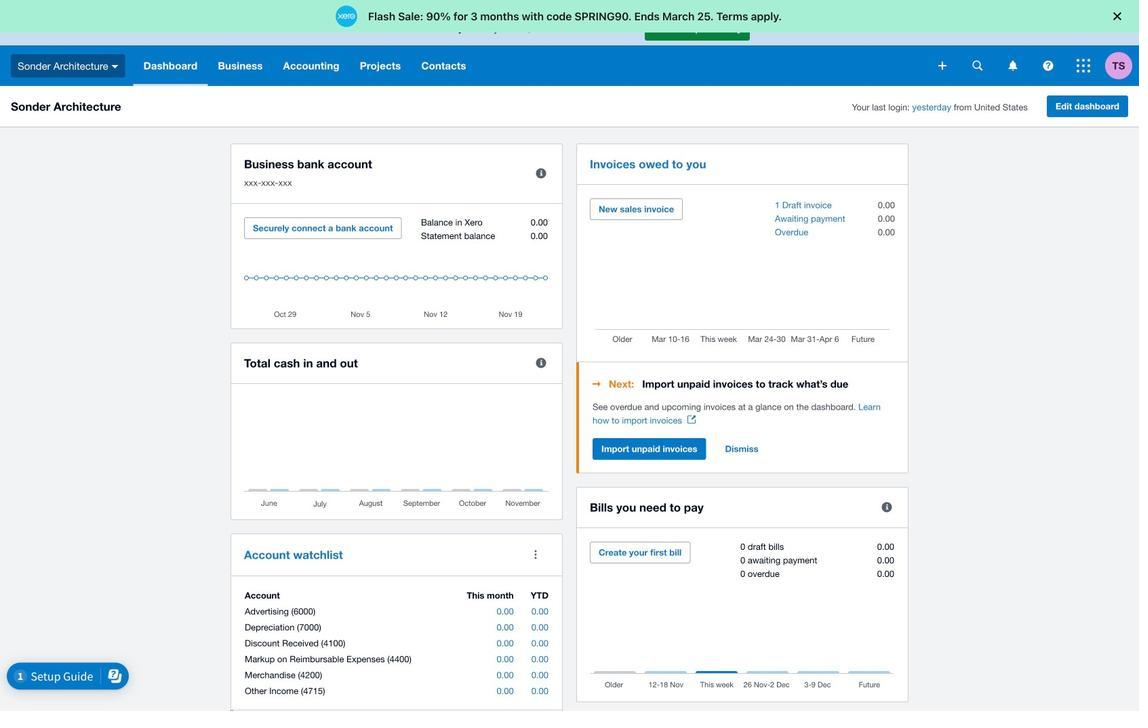 Task type: vqa. For each thing, say whether or not it's contained in the screenshot.
'Due'
no



Task type: describe. For each thing, give the bounding box(es) containing it.
1 horizontal spatial svg image
[[938, 62, 947, 70]]

empty state widget for the total cash in and out feature, displaying a column graph summarising bank transaction data as total money in versus total money out across all connected bank accounts, enabling a visual comparison of the two amounts. image
[[244, 398, 549, 510]]

opens in a new tab image
[[687, 416, 696, 424]]

0 horizontal spatial svg image
[[112, 65, 118, 68]]



Task type: locate. For each thing, give the bounding box(es) containing it.
accounts watchlist options image
[[522, 542, 549, 569]]

svg image
[[938, 62, 947, 70], [112, 65, 118, 68]]

empty state bank feed widget with a tooltip explaining the feature. includes a 'securely connect a bank account' button and a data-less flat line graph marking four weekly dates, indicating future account balance tracking. image
[[244, 218, 549, 319]]

dialog
[[0, 0, 1139, 33]]

panel body document
[[593, 401, 895, 428], [593, 401, 895, 428]]

svg image
[[1077, 59, 1090, 73], [973, 61, 983, 71], [1009, 61, 1017, 71], [1043, 61, 1053, 71]]

heading
[[593, 376, 895, 393]]

empty state of the bills widget with a 'create your first bill' button and an unpopulated column graph. image
[[590, 542, 895, 692]]

banner
[[0, 12, 1139, 86]]



